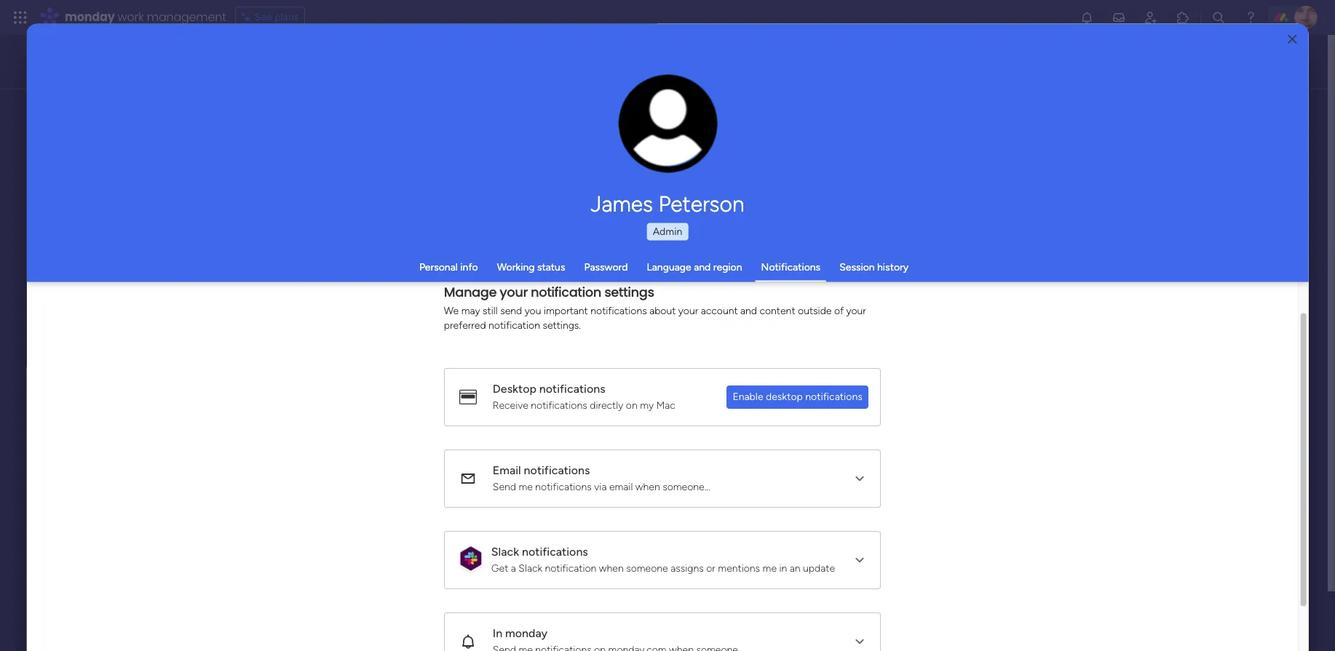 Task type: vqa. For each thing, say whether or not it's contained in the screenshot.
the bottommost Awaiting Review
no



Task type: locate. For each thing, give the bounding box(es) containing it.
public board image for marketing plan
[[263, 266, 279, 282]]

email
[[493, 464, 521, 478]]

notification right a
[[545, 563, 597, 575]]

2 vertical spatial and
[[741, 305, 757, 317]]

me
[[519, 481, 533, 494], [763, 563, 777, 575]]

inbox image
[[1112, 10, 1127, 25]]

your down james! in the top left of the page
[[110, 62, 134, 76]]

0 horizontal spatial and
[[247, 62, 267, 76]]

important
[[544, 305, 588, 317]]

outside
[[798, 305, 832, 317]]

trading card game
[[86, 267, 190, 280]]

1 horizontal spatial public board image
[[263, 266, 279, 282]]

session
[[840, 261, 875, 273]]

0 horizontal spatial when
[[599, 563, 624, 575]]

assigns
[[671, 563, 704, 575]]

>
[[170, 291, 177, 303], [369, 291, 375, 303]]

monday up evening,
[[65, 9, 115, 25]]

slack
[[491, 545, 519, 559], [519, 563, 542, 575]]

plan
[[341, 267, 364, 280]]

0 horizontal spatial main
[[179, 291, 201, 303]]

when right 'email'
[[636, 481, 660, 494]]

1 public board image from the left
[[65, 266, 81, 282]]

notification down send
[[489, 319, 540, 332]]

help image
[[1244, 10, 1259, 25]]

2 workspace from the left
[[402, 291, 451, 303]]

0 vertical spatial when
[[636, 481, 660, 494]]

enable desktop notifications button
[[727, 386, 869, 409]]

james peterson image
[[1295, 6, 1319, 29]]

work management > main workspace down plan
[[281, 291, 451, 303]]

monday
[[65, 9, 115, 25], [505, 627, 548, 641]]

enable
[[733, 391, 764, 403]]

personal info link
[[420, 261, 478, 273]]

region
[[714, 261, 743, 273]]

we
[[444, 305, 459, 317]]

public board image up component image on the top left
[[65, 266, 81, 282]]

select product image
[[13, 10, 28, 25]]

1 horizontal spatial work management > main workspace
[[281, 291, 451, 303]]

workspace image
[[569, 440, 604, 475]]

still
[[483, 305, 498, 317]]

when
[[636, 481, 660, 494], [599, 563, 624, 575]]

public board image up component icon
[[263, 266, 279, 282]]

public board image
[[65, 266, 81, 282], [263, 266, 279, 282]]

2 horizontal spatial work
[[281, 291, 303, 303]]

email
[[609, 481, 633, 494]]

1 horizontal spatial main
[[377, 291, 399, 303]]

2 public board image from the left
[[263, 266, 279, 282]]

0 vertical spatial and
[[247, 62, 267, 76]]

in
[[780, 563, 787, 575]]

main
[[179, 291, 201, 303], [377, 291, 399, 303]]

1 horizontal spatial >
[[369, 291, 375, 303]]

manage
[[444, 283, 497, 301]]

work right component icon
[[281, 291, 303, 303]]

when inside "slack notifications get a slack notification when someone assigns or mentions me in an update"
[[599, 563, 624, 575]]

workspaces
[[269, 62, 332, 76]]

me right send
[[519, 481, 533, 494]]

work management > main workspace down 'game'
[[83, 291, 253, 303]]

me inside email notifications send me notifications via email when someone...
[[519, 481, 533, 494]]

invite members image
[[1144, 10, 1159, 25]]

monday work management
[[65, 9, 226, 25]]

and right the "inbox"
[[247, 62, 267, 76]]

1 vertical spatial when
[[599, 563, 624, 575]]

session history link
[[840, 261, 909, 273]]

monday right in
[[505, 627, 548, 641]]

search everything image
[[1212, 10, 1227, 25]]

0 horizontal spatial work management > main workspace
[[83, 291, 253, 303]]

1 vertical spatial and
[[694, 261, 711, 273]]

preferred
[[444, 319, 486, 332]]

manage your notification settings we may still send you important notifications about your account and content outside of your preferred notification settings.
[[444, 283, 867, 332]]

enable desktop notifications
[[733, 391, 863, 403]]

0 vertical spatial slack
[[491, 545, 519, 559]]

peterson
[[659, 191, 745, 217]]

planning
[[660, 441, 709, 457]]

1 vertical spatial slack
[[519, 563, 542, 575]]

apps image
[[1176, 10, 1191, 25]]

and left region
[[694, 261, 711, 273]]

1 horizontal spatial when
[[636, 481, 660, 494]]

1 work management > main workspace from the left
[[83, 291, 253, 303]]

get
[[491, 563, 508, 575]]

1 vertical spatial me
[[763, 563, 777, 575]]

profile
[[673, 131, 699, 142]]

work right component image on the top left
[[83, 291, 105, 303]]

1 vertical spatial monday
[[505, 627, 548, 641]]

me inside "slack notifications get a slack notification when someone assigns or mentions me in an update"
[[763, 563, 777, 575]]

notification up important
[[531, 283, 601, 301]]

card
[[129, 267, 155, 280]]

and
[[247, 62, 267, 76], [694, 261, 711, 273], [741, 305, 757, 317]]

james
[[591, 191, 653, 217]]

notification
[[531, 283, 601, 301], [489, 319, 540, 332], [545, 563, 597, 575]]

send
[[493, 481, 516, 494]]

1 horizontal spatial and
[[694, 261, 711, 273]]

management for component icon
[[306, 291, 366, 303]]

1 main from the left
[[179, 291, 201, 303]]

1 > from the left
[[170, 291, 177, 303]]

and left content
[[741, 305, 757, 317]]

notification inside "slack notifications get a slack notification when someone assigns or mentions me in an update"
[[545, 563, 597, 575]]

workspace
[[204, 291, 253, 303], [402, 291, 451, 303]]

main for component image on the top left
[[179, 291, 201, 303]]

notifications
[[591, 305, 647, 317], [539, 382, 606, 396], [806, 391, 863, 403], [531, 400, 587, 412], [524, 464, 590, 478], [535, 481, 592, 494], [522, 545, 588, 559]]

work for component image on the top left
[[83, 291, 105, 303]]

0 horizontal spatial me
[[519, 481, 533, 494]]

2 vertical spatial notification
[[545, 563, 597, 575]]

when left the someone
[[599, 563, 624, 575]]

management down trading card game
[[108, 291, 168, 303]]

password link
[[585, 261, 628, 273]]

0 vertical spatial me
[[519, 481, 533, 494]]

change profile picture
[[637, 131, 699, 155]]

account
[[701, 305, 738, 317]]

you
[[525, 305, 541, 317]]

james!
[[98, 48, 130, 60]]

about
[[650, 305, 676, 317]]

when inside email notifications send me notifications via email when someone...
[[636, 481, 660, 494]]

working status link
[[497, 261, 566, 273]]

0 horizontal spatial work
[[83, 291, 105, 303]]

slack up get
[[491, 545, 519, 559]]

workspace down add to favorites image on the left
[[204, 291, 253, 303]]

history
[[878, 261, 909, 273]]

2 > from the left
[[369, 291, 375, 303]]

0 horizontal spatial monday
[[65, 9, 115, 25]]

management down marketing plan
[[306, 291, 366, 303]]

info
[[461, 261, 478, 273]]

1 horizontal spatial workspace
[[402, 291, 451, 303]]

0 horizontal spatial workspace
[[204, 291, 253, 303]]

me left in
[[763, 563, 777, 575]]

2 horizontal spatial and
[[741, 305, 757, 317]]

1 workspace from the left
[[204, 291, 253, 303]]

james peterson
[[591, 191, 745, 217]]

> for component icon
[[369, 291, 375, 303]]

1 horizontal spatial me
[[763, 563, 777, 575]]

1 horizontal spatial work
[[118, 9, 144, 25]]

0 horizontal spatial public board image
[[65, 266, 81, 282]]

may
[[461, 305, 480, 317]]

1 horizontal spatial monday
[[505, 627, 548, 641]]

work management > main workspace for component icon
[[281, 291, 451, 303]]

work up james! in the top left of the page
[[118, 9, 144, 25]]

2 work management > main workspace from the left
[[281, 291, 451, 303]]

work management > main workspace
[[83, 291, 253, 303], [281, 291, 451, 303]]

slack right a
[[519, 563, 542, 575]]

language
[[647, 261, 692, 273]]

and inside 'good evening, james! quickly access your recent boards, inbox and workspaces'
[[247, 62, 267, 76]]

2 main from the left
[[377, 291, 399, 303]]

workspace down add to favorites icon
[[402, 291, 451, 303]]

session history
[[840, 261, 909, 273]]

0 horizontal spatial >
[[170, 291, 177, 303]]



Task type: describe. For each thing, give the bounding box(es) containing it.
personal info
[[420, 261, 478, 273]]

content
[[760, 305, 796, 317]]

settings
[[604, 283, 654, 301]]

project planning
[[614, 441, 709, 457]]

game
[[158, 267, 190, 280]]

language and region
[[647, 261, 743, 273]]

evening,
[[57, 48, 95, 60]]

of
[[835, 305, 844, 317]]

1 vertical spatial notification
[[489, 319, 540, 332]]

0 vertical spatial monday
[[65, 9, 115, 25]]

monday inside dropdown button
[[505, 627, 548, 641]]

notifications inside manage your notification settings we may still send you important notifications about your account and content outside of your preferred notification settings.
[[591, 305, 647, 317]]

your up send
[[500, 283, 528, 301]]

main for component icon
[[377, 291, 399, 303]]

workspace for component image on the top left
[[204, 291, 253, 303]]

in
[[493, 627, 503, 641]]

status
[[538, 261, 566, 273]]

trading
[[86, 267, 127, 280]]

slack notifications get a slack notification when someone assigns or mentions me in an update
[[491, 545, 835, 575]]

boards,
[[174, 62, 212, 76]]

add to favorites image
[[213, 266, 228, 281]]

change
[[637, 131, 670, 142]]

notifications inside button
[[806, 391, 863, 403]]

your right about
[[679, 305, 698, 317]]

p
[[581, 446, 591, 467]]

personal
[[420, 261, 458, 273]]

in monday button
[[445, 614, 880, 652]]

send
[[500, 305, 522, 317]]

marketing
[[284, 267, 339, 280]]

marketing plan
[[284, 267, 364, 280]]

component image
[[65, 289, 78, 302]]

admin
[[653, 225, 683, 237]]

close image
[[1289, 34, 1298, 45]]

management up 'good evening, james! quickly access your recent boards, inbox and workspaces'
[[147, 9, 226, 25]]

notifications inside "slack notifications get a slack notification when someone assigns or mentions me in an update"
[[522, 545, 588, 559]]

help center element
[[1081, 622, 1300, 652]]

notifications
[[762, 261, 821, 273]]

work management > main workspace for component image on the top left
[[83, 291, 253, 303]]

desktop
[[766, 391, 803, 403]]

your inside 'good evening, james! quickly access your recent boards, inbox and workspaces'
[[110, 62, 134, 76]]

public board image for trading card game
[[65, 266, 81, 282]]

james peterson dialog
[[27, 23, 1309, 652]]

someone
[[626, 563, 668, 575]]

mac
[[656, 400, 676, 412]]

management for component image on the top left
[[108, 291, 168, 303]]

update
[[803, 563, 835, 575]]

add to favorites image
[[412, 266, 426, 281]]

a
[[511, 563, 516, 575]]

or
[[707, 563, 716, 575]]

project
[[614, 441, 656, 457]]

see plans
[[255, 11, 299, 23]]

working
[[497, 261, 535, 273]]

access
[[72, 62, 107, 76]]

workspace for component icon
[[402, 291, 451, 303]]

quick search results list box
[[47, 136, 1046, 329]]

in monday
[[493, 627, 548, 641]]

> for component image on the top left
[[170, 291, 177, 303]]

working status
[[497, 261, 566, 273]]

recent
[[137, 62, 171, 76]]

notifications link
[[762, 261, 821, 273]]

my
[[640, 400, 654, 412]]

change profile picture button
[[619, 74, 718, 173]]

and inside manage your notification settings we may still send you important notifications about your account and content outside of your preferred notification settings.
[[741, 305, 757, 317]]

0 vertical spatial notification
[[531, 283, 601, 301]]

quickly
[[29, 62, 69, 76]]

see
[[255, 11, 272, 23]]

work for component icon
[[281, 291, 303, 303]]

good
[[29, 48, 55, 60]]

password
[[585, 261, 628, 273]]

your right 'of'
[[847, 305, 867, 317]]

via
[[594, 481, 607, 494]]

desktop notifications receive notifications directly on my mac
[[493, 382, 676, 412]]

notifications image
[[1080, 10, 1095, 25]]

picture
[[654, 144, 683, 155]]

getting started element
[[1081, 552, 1300, 611]]

see plans button
[[235, 7, 305, 28]]

inbox
[[215, 62, 244, 76]]

on
[[626, 400, 638, 412]]

mentions
[[718, 563, 760, 575]]

someone...
[[663, 481, 711, 494]]

component image
[[263, 289, 276, 302]]

desktop
[[493, 382, 537, 396]]

settings.
[[543, 319, 581, 332]]

good evening, james! quickly access your recent boards, inbox and workspaces
[[29, 48, 332, 76]]

james peterson button
[[468, 191, 868, 217]]

receive
[[493, 400, 529, 412]]

plans
[[275, 11, 299, 23]]

email notifications send me notifications via email when someone...
[[493, 464, 711, 494]]

an
[[790, 563, 801, 575]]

directly
[[590, 400, 624, 412]]

language and region link
[[647, 261, 743, 273]]



